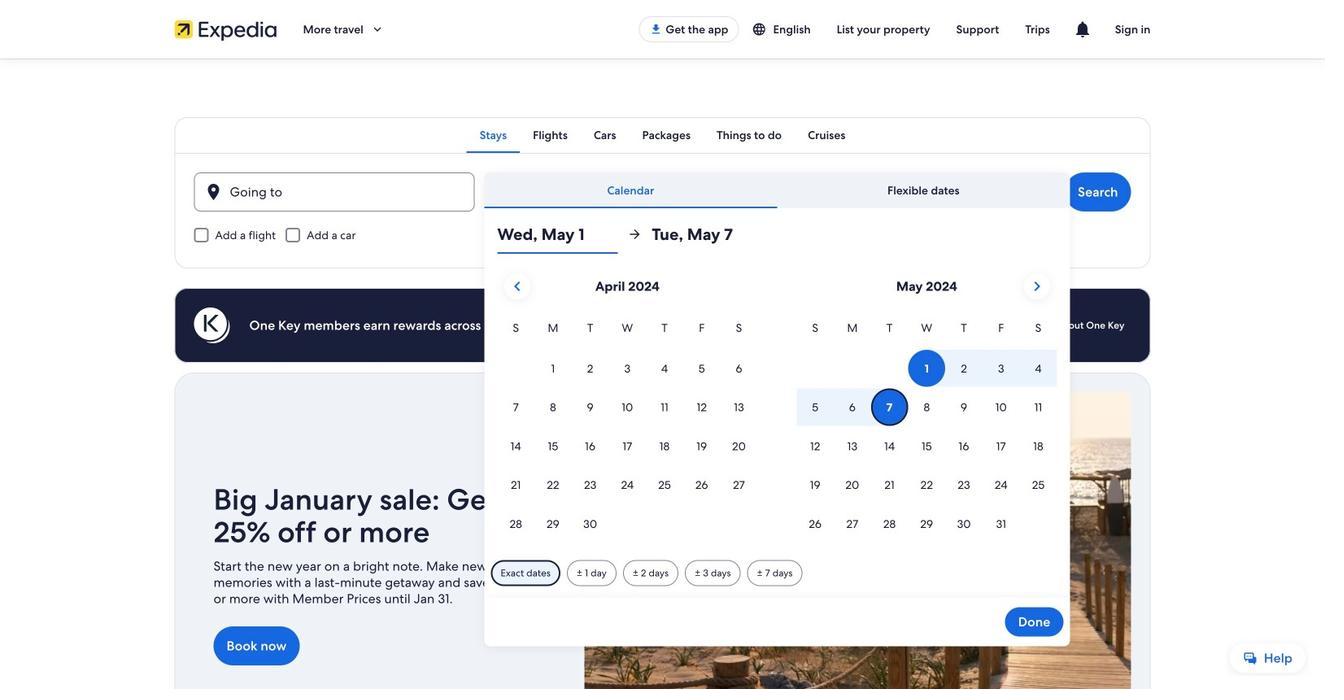 Task type: locate. For each thing, give the bounding box(es) containing it.
directional image
[[628, 227, 642, 242]]

more travel image
[[370, 22, 385, 37]]

0 vertical spatial tab list
[[175, 117, 1151, 153]]

application
[[497, 267, 1057, 544]]

may 2024 element
[[797, 319, 1057, 544]]

download the app button image
[[649, 23, 663, 36]]

main content
[[0, 59, 1325, 689]]

tab list
[[175, 117, 1151, 153], [484, 172, 1070, 208]]



Task type: describe. For each thing, give the bounding box(es) containing it.
previous month image
[[508, 277, 527, 296]]

communication center icon image
[[1073, 20, 1093, 39]]

next month image
[[1027, 277, 1047, 296]]

1 vertical spatial tab list
[[484, 172, 1070, 208]]

expedia logo image
[[175, 18, 277, 41]]

april 2024 element
[[497, 319, 758, 544]]

small image
[[752, 22, 773, 37]]



Task type: vqa. For each thing, say whether or not it's contained in the screenshot.
main content
yes



